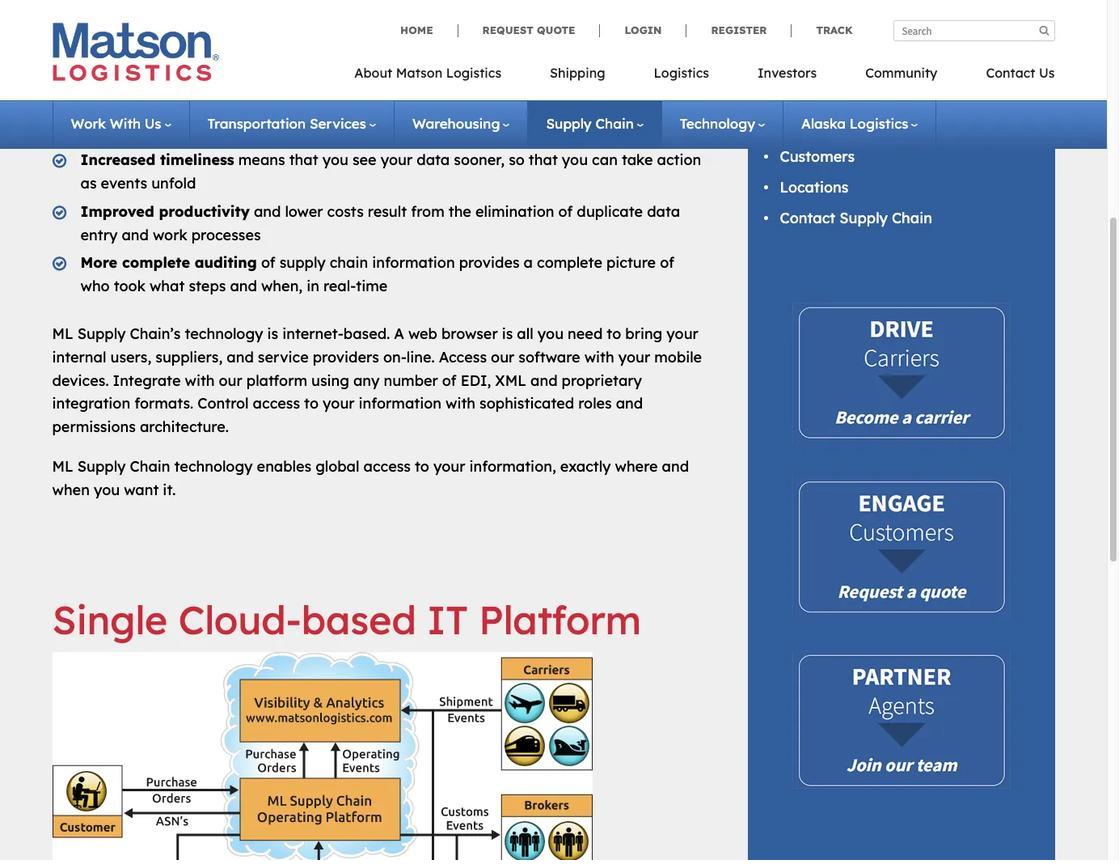 Task type: locate. For each thing, give the bounding box(es) containing it.
permissions
[[52, 418, 136, 436]]

supply inside ml supply chain's technology is internet-based. a web browser is all you need to bring your internal users, suppliers, and service providers on-line. access our software with your mobile devices. integrate with our platform using any number of edi, xml and proprietary integration formats. control access to your information with sophisticated roles and permissions architecture.
[[78, 324, 126, 343]]

chain
[[596, 115, 634, 132], [892, 209, 933, 227], [130, 457, 170, 476]]

1 vertical spatial technology link
[[680, 115, 765, 132]]

top menu navigation
[[355, 60, 1055, 93]]

data up the means on the top left
[[263, 122, 296, 141]]

when
[[52, 480, 90, 499]]

edi,
[[461, 371, 491, 390]]

1 vertical spatial to
[[304, 394, 319, 413]]

1 horizontal spatial that
[[529, 151, 558, 169]]

about matson logistics link
[[355, 60, 526, 93]]

0 vertical spatial information
[[372, 254, 455, 272]]

0 vertical spatial our
[[491, 348, 515, 366]]

your up mobile
[[667, 324, 699, 343]]

warehousing link
[[413, 115, 510, 132]]

1 vertical spatial information
[[359, 394, 442, 413]]

chain inside ml supply chain technology enables global access to your information, exactly where and when you want it.
[[130, 457, 170, 476]]

0 vertical spatial increased
[[81, 122, 156, 141]]

and down improved
[[122, 225, 149, 244]]

2 vertical spatial chain
[[130, 457, 170, 476]]

1 vertical spatial increased
[[81, 151, 156, 169]]

0 vertical spatial contact
[[987, 65, 1036, 81]]

and right roles
[[616, 394, 643, 413]]

us down search image
[[1040, 65, 1055, 81]]

means that you see your data sooner, so that you can take action as events unfold
[[81, 151, 702, 193]]

technology link
[[780, 25, 860, 44], [680, 115, 765, 132]]

increased for increased accuracy and data you can trust.
[[81, 122, 156, 141]]

that
[[289, 151, 318, 169], [529, 151, 558, 169]]

customers
[[780, 147, 855, 166]]

0 horizontal spatial can
[[330, 122, 356, 141]]

search image
[[1040, 25, 1050, 36]]

and left lower
[[254, 202, 281, 221]]

contact down the search search field
[[987, 65, 1036, 81]]

that down transportation services link
[[289, 151, 318, 169]]

technology inside ml supply chain's technology is internet-based. a web browser is all you need to bring your internal users, suppliers, and service providers on-line. access our software with your mobile devices. integrate with our platform using any number of edi, xml and proprietary integration formats. control access to your information with sophisticated roles and permissions architecture.
[[185, 324, 263, 343]]

1 horizontal spatial contact
[[987, 65, 1036, 81]]

community link
[[842, 60, 962, 93]]

is up service
[[267, 324, 278, 343]]

0 horizontal spatial us
[[145, 115, 161, 132]]

with down suppliers,
[[185, 371, 215, 390]]

from
[[411, 202, 445, 221]]

integration & configuration
[[793, 83, 990, 102]]

with down 'edi,'
[[446, 394, 476, 413]]

2 ml from the top
[[52, 457, 74, 476]]

supply for contact supply chain
[[840, 209, 888, 227]]

architecture.
[[140, 418, 229, 436]]

to
[[607, 324, 622, 343], [304, 394, 319, 413], [415, 457, 430, 476]]

about matson logistics
[[355, 65, 502, 81]]

matson
[[396, 65, 443, 81]]

information
[[372, 254, 455, 272], [359, 394, 442, 413]]

1 increased from the top
[[81, 122, 156, 141]]

mobile
[[655, 348, 702, 366]]

and right where at the right
[[662, 457, 689, 476]]

your right "see"
[[381, 151, 413, 169]]

access down platform
[[253, 394, 300, 413]]

1 horizontal spatial technology link
[[780, 25, 860, 44]]

1 vertical spatial technology
[[174, 457, 253, 476]]

None search field
[[894, 20, 1055, 41]]

1 vertical spatial technology
[[680, 115, 756, 132]]

complete right a
[[537, 254, 603, 272]]

1 horizontal spatial us
[[1040, 65, 1055, 81]]

access
[[253, 394, 300, 413], [364, 457, 411, 476]]

supply chain link
[[547, 115, 644, 132]]

0 vertical spatial access
[[253, 394, 300, 413]]

ml inside ml supply chain technology enables global access to your information, exactly where and when you want it.
[[52, 457, 74, 476]]

technology link up the overview
[[780, 25, 860, 44]]

2 horizontal spatial chain
[[892, 209, 933, 227]]

steps
[[189, 277, 226, 295]]

0 horizontal spatial with
[[185, 371, 215, 390]]

you
[[300, 122, 326, 141], [323, 151, 349, 169], [562, 151, 588, 169], [538, 324, 564, 343], [94, 480, 120, 499]]

time
[[356, 277, 388, 295]]

1 horizontal spatial can
[[592, 151, 618, 169]]

&
[[878, 83, 888, 102]]

1 that from the left
[[289, 151, 318, 169]]

0 vertical spatial technology link
[[780, 25, 860, 44]]

increased up the events
[[81, 151, 156, 169]]

1 vertical spatial with
[[185, 371, 215, 390]]

1 horizontal spatial is
[[502, 324, 513, 343]]

0 vertical spatial technology
[[780, 25, 860, 44]]

supply down locations link
[[840, 209, 888, 227]]

2 horizontal spatial with
[[585, 348, 615, 366]]

real-
[[324, 277, 356, 295]]

of left duplicate
[[559, 202, 573, 221]]

of supply chain information provides a complete picture of who took what steps and when, in real-time
[[81, 254, 675, 295]]

2 is from the left
[[502, 324, 513, 343]]

ml up internal
[[52, 324, 74, 343]]

your down bring
[[619, 348, 651, 366]]

technology down the architecture.
[[174, 457, 253, 476]]

users,
[[110, 348, 152, 366]]

supply for ml supply chain's technology is internet-based. a web browser is all you need to bring your internal users, suppliers, and service providers on-line. access our software with your mobile devices. integrate with our platform using any number of edi, xml and proprietary integration formats. control access to your information with sophisticated roles and permissions architecture.
[[78, 324, 126, 343]]

our up xml at top left
[[491, 348, 515, 366]]

ml up when
[[52, 457, 74, 476]]

is left all on the left top of the page
[[502, 324, 513, 343]]

1 horizontal spatial to
[[415, 457, 430, 476]]

0 horizontal spatial logistics
[[446, 65, 502, 81]]

ml inside ml supply chain's technology is internet-based. a web browser is all you need to bring your internal users, suppliers, and service providers on-line. access our software with your mobile devices. integrate with our platform using any number of edi, xml and proprietary integration formats. control access to your information with sophisticated roles and permissions architecture.
[[52, 324, 74, 343]]

us right with
[[145, 115, 161, 132]]

your
[[381, 151, 413, 169], [667, 324, 699, 343], [619, 348, 651, 366], [323, 394, 355, 413], [434, 457, 466, 476]]

technology link down top menu navigation
[[680, 115, 765, 132]]

supply up when
[[78, 457, 126, 476]]

1 ml from the top
[[52, 324, 74, 343]]

1 horizontal spatial technology
[[780, 25, 860, 44]]

shipping
[[550, 65, 606, 81]]

and down auditing
[[230, 277, 257, 295]]

proprietary
[[562, 371, 642, 390]]

technology up the overview
[[780, 25, 860, 44]]

chain's
[[130, 324, 181, 343]]

on-
[[383, 348, 407, 366]]

increased timeliness
[[81, 151, 234, 169]]

1 vertical spatial access
[[364, 457, 411, 476]]

platform
[[479, 596, 642, 644]]

technology up suppliers,
[[185, 324, 263, 343]]

1 horizontal spatial logistics
[[654, 65, 710, 81]]

web
[[409, 324, 438, 343]]

supply inside ml supply chain technology enables global access to your information, exactly where and when you want it.
[[78, 457, 126, 476]]

processes
[[192, 225, 261, 244]]

register
[[712, 23, 767, 36]]

technology inside ml supply chain technology enables global access to your information, exactly where and when you want it.
[[174, 457, 253, 476]]

with
[[585, 348, 615, 366], [185, 371, 215, 390], [446, 394, 476, 413]]

control
[[198, 394, 249, 413]]

0 horizontal spatial is
[[267, 324, 278, 343]]

duplicate
[[577, 202, 643, 221]]

single cloud-based it platform
[[52, 596, 642, 644]]

mobile solutions
[[793, 114, 908, 132]]

investors
[[758, 65, 817, 81]]

supply up internal
[[78, 324, 126, 343]]

took
[[114, 277, 146, 295]]

lower
[[285, 202, 323, 221]]

integration
[[793, 83, 874, 102]]

0 horizontal spatial complete
[[122, 254, 190, 272]]

shipping link
[[526, 60, 630, 93]]

0 horizontal spatial chain
[[130, 457, 170, 476]]

mobile solutions link
[[793, 114, 908, 132]]

that right so
[[529, 151, 558, 169]]

1 horizontal spatial access
[[364, 457, 411, 476]]

where
[[615, 457, 658, 476]]

1 horizontal spatial data
[[417, 151, 450, 169]]

0 vertical spatial data
[[263, 122, 296, 141]]

complete up what
[[122, 254, 190, 272]]

with up the proprietary
[[585, 348, 615, 366]]

can left take
[[592, 151, 618, 169]]

access inside ml supply chain's technology is internet-based. a web browser is all you need to bring your internal users, suppliers, and service providers on-line. access our software with your mobile devices. integrate with our platform using any number of edi, xml and proprietary integration formats. control access to your information with sophisticated roles and permissions architecture.
[[253, 394, 300, 413]]

access right global at the left
[[364, 457, 411, 476]]

logistics
[[446, 65, 502, 81], [654, 65, 710, 81], [850, 115, 909, 132]]

roles
[[579, 394, 612, 413]]

0 vertical spatial chain
[[596, 115, 634, 132]]

of left 'edi,'
[[442, 371, 457, 390]]

mobile
[[793, 114, 839, 132]]

1 vertical spatial us
[[145, 115, 161, 132]]

contact for contact supply chain
[[780, 209, 836, 227]]

matson logistics image
[[52, 23, 219, 81]]

1 vertical spatial can
[[592, 151, 618, 169]]

0 horizontal spatial to
[[304, 394, 319, 413]]

contact us image
[[793, 476, 1011, 618]]

2 vertical spatial data
[[647, 202, 681, 221]]

0 horizontal spatial contact
[[780, 209, 836, 227]]

1 horizontal spatial with
[[446, 394, 476, 413]]

2 horizontal spatial data
[[647, 202, 681, 221]]

contact inside top menu navigation
[[987, 65, 1036, 81]]

0 vertical spatial technology
[[185, 324, 263, 343]]

1 vertical spatial data
[[417, 151, 450, 169]]

single
[[52, 596, 168, 644]]

your inside means that you see your data sooner, so that you can take action as events unfold
[[381, 151, 413, 169]]

and lower costs result from the elimination of duplicate data entry and work processes
[[81, 202, 681, 244]]

devices.
[[52, 371, 109, 390]]

and
[[232, 122, 259, 141], [254, 202, 281, 221], [122, 225, 149, 244], [230, 277, 257, 295], [227, 348, 254, 366], [531, 371, 558, 390], [616, 394, 643, 413], [662, 457, 689, 476]]

information down number
[[359, 394, 442, 413]]

integrate
[[113, 371, 181, 390]]

about
[[355, 65, 393, 81]]

result
[[368, 202, 407, 221]]

in
[[307, 277, 320, 295]]

1 vertical spatial our
[[219, 371, 243, 390]]

carrier image
[[793, 302, 1011, 445]]

can
[[330, 122, 356, 141], [592, 151, 618, 169]]

1 vertical spatial contact
[[780, 209, 836, 227]]

2 increased from the top
[[81, 151, 156, 169]]

data down action
[[647, 202, 681, 221]]

0 horizontal spatial that
[[289, 151, 318, 169]]

and inside of supply chain information provides a complete picture of who took what steps and when, in real-time
[[230, 277, 257, 295]]

1 horizontal spatial complete
[[537, 254, 603, 272]]

0 vertical spatial ml
[[52, 324, 74, 343]]

can inside means that you see your data sooner, so that you can take action as events unfold
[[592, 151, 618, 169]]

who
[[81, 277, 110, 295]]

all
[[517, 324, 534, 343]]

increased up increased timeliness
[[81, 122, 156, 141]]

contact down locations
[[780, 209, 836, 227]]

2 vertical spatial to
[[415, 457, 430, 476]]

data down warehousing
[[417, 151, 450, 169]]

investors link
[[734, 60, 842, 93]]

our up control
[[219, 371, 243, 390]]

0 vertical spatial us
[[1040, 65, 1055, 81]]

technology for is
[[185, 324, 263, 343]]

productivity
[[159, 202, 250, 221]]

entry
[[81, 225, 118, 244]]

ml supply chain's technology is internet-based. a web browser is all you need to bring your internal users, suppliers, and service providers on-line. access our software with your mobile devices. integrate with our platform using any number of edi, xml and proprietary integration formats. control access to your information with sophisticated roles and permissions architecture.
[[52, 324, 702, 436]]

trust.
[[360, 122, 396, 141]]

home link
[[401, 23, 458, 37]]

what
[[150, 277, 185, 295]]

can left trust.
[[330, 122, 356, 141]]

information up time
[[372, 254, 455, 272]]

0 vertical spatial can
[[330, 122, 356, 141]]

1 vertical spatial ml
[[52, 457, 74, 476]]

technology down top menu navigation
[[680, 115, 756, 132]]

chain for contact supply chain
[[892, 209, 933, 227]]

0 vertical spatial to
[[607, 324, 622, 343]]

more complete auditing
[[81, 254, 257, 272]]

1 vertical spatial chain
[[892, 209, 933, 227]]

your left information,
[[434, 457, 466, 476]]

with
[[110, 115, 141, 132]]

0 horizontal spatial access
[[253, 394, 300, 413]]

events
[[101, 174, 147, 193]]

2 complete from the left
[[537, 254, 603, 272]]

0 horizontal spatial data
[[263, 122, 296, 141]]



Task type: describe. For each thing, give the bounding box(es) containing it.
0 horizontal spatial technology
[[680, 115, 756, 132]]

locations
[[780, 178, 849, 197]]

software
[[519, 348, 581, 366]]

login
[[625, 23, 662, 36]]

of inside ml supply chain's technology is internet-based. a web browser is all you need to bring your internal users, suppliers, and service providers on-line. access our software with your mobile devices. integrate with our platform using any number of edi, xml and proprietary integration formats. control access to your information with sophisticated roles and permissions architecture.
[[442, 371, 457, 390]]

1 horizontal spatial chain
[[596, 115, 634, 132]]

of right picture
[[660, 254, 675, 272]]

contact supply chain link
[[780, 209, 933, 227]]

ml for ml supply chain's technology is internet-based. a web browser is all you need to bring your internal users, suppliers, and service providers on-line. access our software with your mobile devices. integrate with our platform using any number of edi, xml and proprietary integration formats. control access to your information with sophisticated roles and permissions architecture.
[[52, 324, 74, 343]]

supply
[[280, 254, 326, 272]]

information inside of supply chain information provides a complete picture of who took what steps and when, in real-time
[[372, 254, 455, 272]]

take
[[622, 151, 653, 169]]

you inside ml supply chain technology enables global access to your information, exactly where and when you want it.
[[94, 480, 120, 499]]

integration & configuration link
[[793, 83, 990, 102]]

data inside and lower costs result from the elimination of duplicate data entry and work processes
[[647, 202, 681, 221]]

register link
[[686, 23, 792, 37]]

quote
[[537, 23, 576, 36]]

home
[[401, 23, 433, 36]]

work with us
[[71, 115, 161, 132]]

2 horizontal spatial to
[[607, 324, 622, 343]]

means
[[239, 151, 285, 169]]

internal
[[52, 348, 106, 366]]

ml supply chain technology enables global access to your information, exactly where and when you want it.
[[52, 457, 689, 499]]

chain for ml supply chain technology enables global access to your information, exactly where and when you want it.
[[130, 457, 170, 476]]

request quote
[[483, 23, 576, 36]]

Search search field
[[894, 20, 1055, 41]]

services
[[310, 115, 366, 132]]

alaska
[[802, 115, 846, 132]]

bring
[[626, 324, 663, 343]]

work
[[153, 225, 187, 244]]

and inside ml supply chain technology enables global access to your information, exactly where and when you want it.
[[662, 457, 689, 476]]

locations link
[[780, 178, 849, 197]]

request quote link
[[458, 23, 600, 37]]

to inside ml supply chain technology enables global access to your information, exactly where and when you want it.
[[415, 457, 430, 476]]

us inside top menu navigation
[[1040, 65, 1055, 81]]

2 horizontal spatial logistics
[[850, 115, 909, 132]]

based.
[[344, 324, 390, 343]]

customers link
[[780, 147, 855, 166]]

transportation
[[208, 115, 306, 132]]

contact for contact us
[[987, 65, 1036, 81]]

provides
[[459, 254, 520, 272]]

2 that from the left
[[529, 151, 558, 169]]

integration
[[52, 394, 130, 413]]

your inside ml supply chain technology enables global access to your information, exactly where and when you want it.
[[434, 457, 466, 476]]

so
[[509, 151, 525, 169]]

ml for ml supply chain technology enables global access to your information, exactly where and when you want it.
[[52, 457, 74, 476]]

formats.
[[134, 394, 194, 413]]

data inside means that you see your data sooner, so that you can take action as events unfold
[[417, 151, 450, 169]]

contact us
[[987, 65, 1055, 81]]

picture
[[607, 254, 656, 272]]

you inside ml supply chain's technology is internet-based. a web browser is all you need to bring your internal users, suppliers, and service providers on-line. access our software with your mobile devices. integrate with our platform using any number of edi, xml and proprietary integration formats. control access to your information with sophisticated roles and permissions architecture.
[[538, 324, 564, 343]]

a
[[394, 324, 404, 343]]

browser
[[442, 324, 498, 343]]

line.
[[407, 348, 435, 366]]

increased for increased timeliness
[[81, 151, 156, 169]]

suppliers,
[[156, 348, 223, 366]]

of up when,
[[261, 254, 276, 272]]

access
[[439, 348, 487, 366]]

sooner,
[[454, 151, 505, 169]]

access inside ml supply chain technology enables global access to your information, exactly where and when you want it.
[[364, 457, 411, 476]]

solutions
[[843, 114, 908, 132]]

unfold
[[151, 174, 196, 193]]

based
[[302, 596, 417, 644]]

transportation services link
[[208, 115, 376, 132]]

number
[[384, 371, 438, 390]]

global
[[316, 457, 360, 476]]

supply for ml supply chain technology enables global access to your information, exactly where and when you want it.
[[78, 457, 126, 476]]

service
[[258, 348, 309, 366]]

enables
[[257, 457, 312, 476]]

providers
[[313, 348, 379, 366]]

supply down shipping link
[[547, 115, 592, 132]]

work with us link
[[71, 115, 171, 132]]

of inside and lower costs result from the elimination of duplicate data entry and work processes
[[559, 202, 573, 221]]

when,
[[261, 277, 303, 295]]

1 complete from the left
[[122, 254, 190, 272]]

and down software
[[531, 371, 558, 390]]

track link
[[792, 23, 853, 37]]

chain
[[330, 254, 368, 272]]

community
[[866, 65, 938, 81]]

more
[[81, 254, 117, 272]]

see
[[353, 151, 377, 169]]

information inside ml supply chain's technology is internet-based. a web browser is all you need to bring your internal users, suppliers, and service providers on-line. access our software with your mobile devices. integrate with our platform using any number of edi, xml and proprietary integration formats. control access to your information with sophisticated roles and permissions architecture.
[[359, 394, 442, 413]]

auditing
[[195, 254, 257, 272]]

work
[[71, 115, 106, 132]]

exactly
[[561, 457, 611, 476]]

agent service image
[[793, 650, 1011, 789]]

0 horizontal spatial technology link
[[680, 115, 765, 132]]

0 horizontal spatial our
[[219, 371, 243, 390]]

contact supply chain
[[780, 209, 933, 227]]

costs
[[327, 202, 364, 221]]

and up the means on the top left
[[232, 122, 259, 141]]

action
[[657, 151, 702, 169]]

warehousing
[[413, 115, 500, 132]]

logistics link
[[630, 60, 734, 93]]

xml
[[495, 371, 527, 390]]

logistics inside about matson logistics link
[[446, 65, 502, 81]]

want
[[124, 480, 159, 499]]

internet-
[[283, 324, 344, 343]]

and left service
[[227, 348, 254, 366]]

track
[[817, 23, 853, 36]]

the
[[449, 202, 472, 221]]

any
[[354, 371, 380, 390]]

0 vertical spatial with
[[585, 348, 615, 366]]

logistics inside logistics link
[[654, 65, 710, 81]]

1 horizontal spatial our
[[491, 348, 515, 366]]

your down the using
[[323, 394, 355, 413]]

improved
[[81, 202, 154, 221]]

cloud-
[[179, 596, 302, 644]]

it
[[427, 596, 468, 644]]

using
[[312, 371, 349, 390]]

as
[[81, 174, 97, 193]]

2 vertical spatial with
[[446, 394, 476, 413]]

technology for enables
[[174, 457, 253, 476]]

1 is from the left
[[267, 324, 278, 343]]

complete inside of supply chain information provides a complete picture of who took what steps and when, in real-time
[[537, 254, 603, 272]]

request
[[483, 23, 534, 36]]



Task type: vqa. For each thing, say whether or not it's contained in the screenshot.


